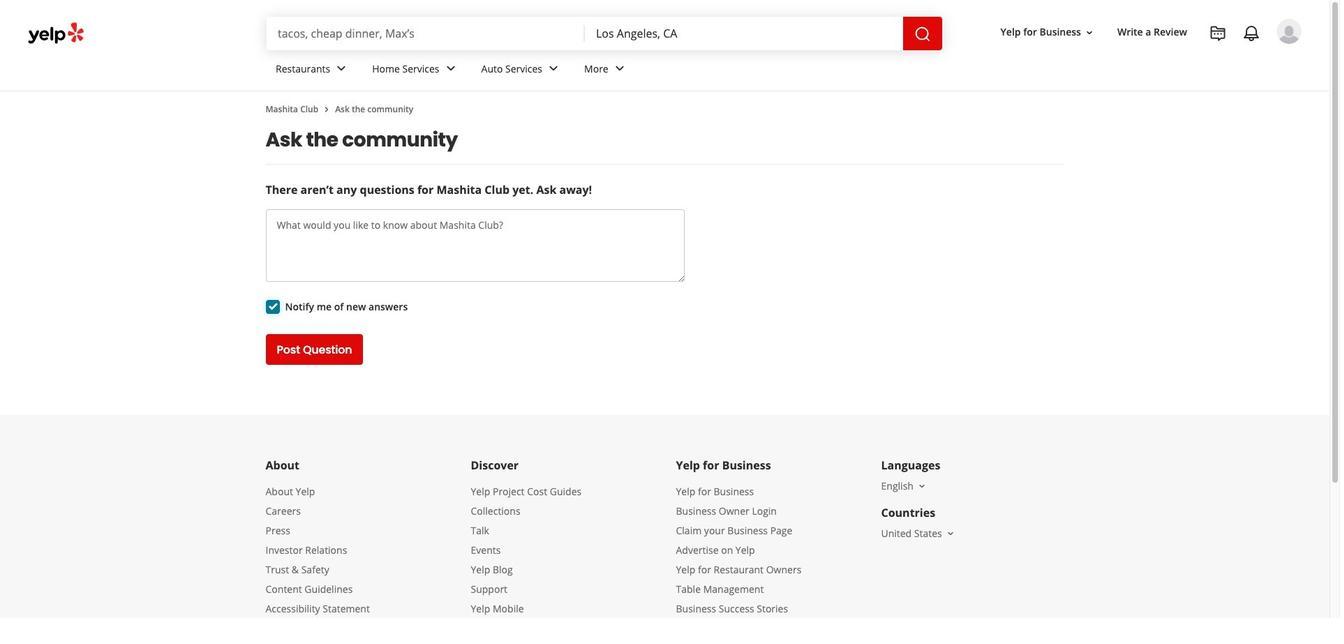 Task type: locate. For each thing, give the bounding box(es) containing it.
16 chevron down v2 image
[[1084, 27, 1095, 38], [945, 528, 956, 539]]

What would you like to know about Mashita Club? text field
[[266, 209, 684, 282]]

search image
[[914, 26, 931, 42]]

user actions element
[[990, 17, 1321, 103]]

0 vertical spatial 16 chevron down v2 image
[[1084, 27, 1095, 38]]

0 horizontal spatial 24 chevron down v2 image
[[442, 60, 459, 77]]

2 none field from the left
[[596, 26, 892, 41]]

24 chevron down v2 image
[[333, 60, 350, 77], [611, 60, 628, 77]]

1 horizontal spatial 16 chevron down v2 image
[[1084, 27, 1095, 38]]

2 24 chevron down v2 image from the left
[[545, 60, 562, 77]]

1 none field from the left
[[278, 26, 574, 41]]

1 horizontal spatial 24 chevron down v2 image
[[545, 60, 562, 77]]

0 horizontal spatial 24 chevron down v2 image
[[333, 60, 350, 77]]

24 chevron down v2 image
[[442, 60, 459, 77], [545, 60, 562, 77]]

None search field
[[267, 17, 945, 50]]

1 horizontal spatial none field
[[596, 26, 892, 41]]

Near text field
[[596, 26, 892, 41]]

0 horizontal spatial none field
[[278, 26, 574, 41]]

jacob s. image
[[1277, 19, 1302, 44]]

0 horizontal spatial 16 chevron down v2 image
[[945, 528, 956, 539]]

16 chevron right v2 image
[[321, 104, 332, 115]]

None field
[[278, 26, 574, 41], [596, 26, 892, 41]]

1 horizontal spatial 24 chevron down v2 image
[[611, 60, 628, 77]]



Task type: describe. For each thing, give the bounding box(es) containing it.
Find text field
[[278, 26, 574, 41]]

projects image
[[1210, 25, 1227, 42]]

business categories element
[[265, 50, 1302, 91]]

1 vertical spatial 16 chevron down v2 image
[[945, 528, 956, 539]]

none field find
[[278, 26, 574, 41]]

2 24 chevron down v2 image from the left
[[611, 60, 628, 77]]

notifications image
[[1243, 25, 1260, 42]]

1 24 chevron down v2 image from the left
[[333, 60, 350, 77]]

1 24 chevron down v2 image from the left
[[442, 60, 459, 77]]

none field near
[[596, 26, 892, 41]]



Task type: vqa. For each thing, say whether or not it's contained in the screenshot.
16 chevron right v2 icon
yes



